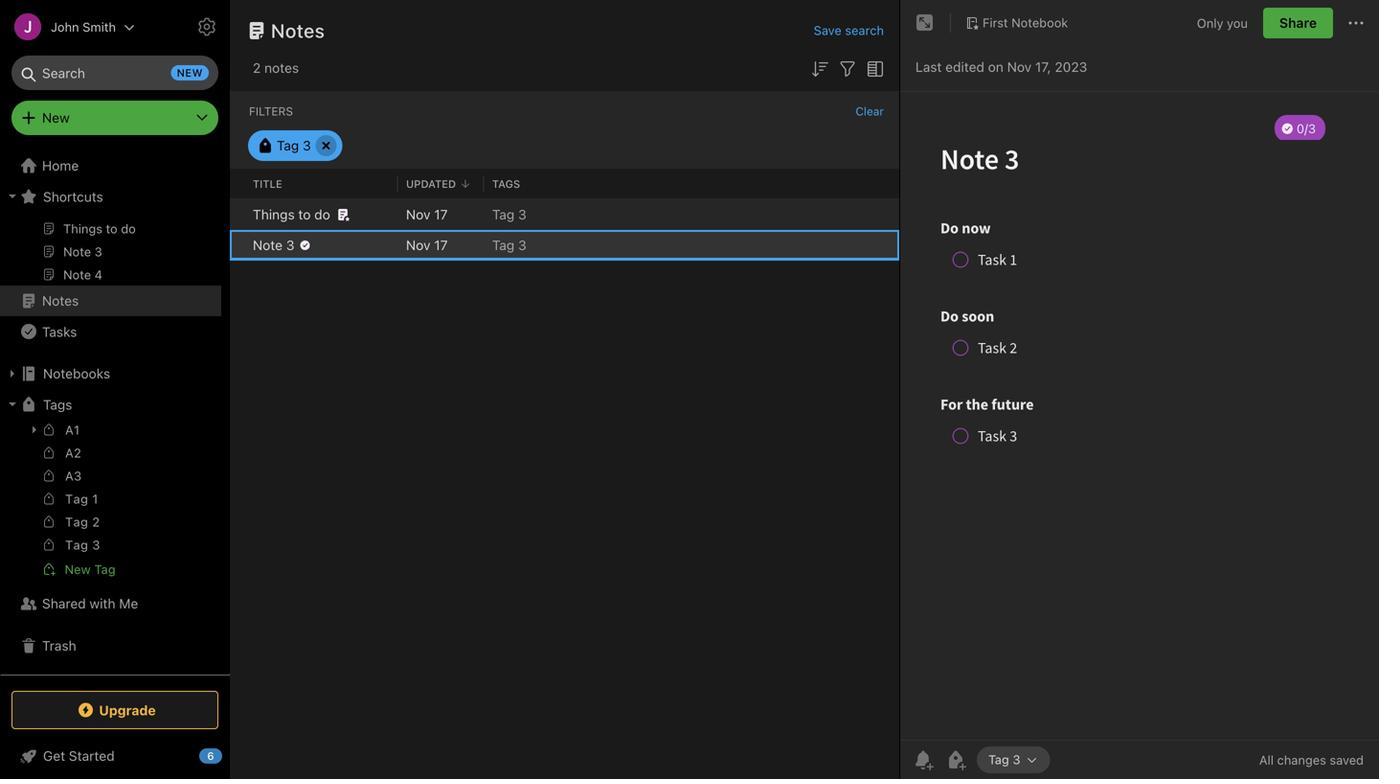 Task type: describe. For each thing, give the bounding box(es) containing it.
note
[[253, 237, 283, 253]]

smith
[[83, 20, 116, 34]]

only
[[1198, 16, 1224, 30]]

group for shortcuts
[[0, 36, 221, 293]]

notes
[[265, 60, 299, 76]]

a3
[[65, 469, 82, 483]]

last
[[916, 59, 942, 75]]

a1
[[65, 423, 80, 437]]

Sort options field
[[809, 56, 832, 80]]

tasks button
[[0, 316, 221, 347]]

new search field
[[25, 56, 209, 90]]

first notebook
[[983, 15, 1069, 30]]

shortcuts
[[43, 189, 103, 204]]

tag inside note window element
[[989, 752, 1010, 767]]

all changes saved
[[1260, 753, 1365, 767]]

nov 17 for note 3
[[406, 237, 448, 253]]

things
[[253, 206, 295, 222]]

a2 link
[[0, 443, 221, 466]]

Tag 3 Tag actions field
[[1021, 753, 1039, 767]]

add a reminder image
[[912, 748, 935, 771]]

shared
[[42, 596, 86, 611]]

new tag button
[[0, 558, 221, 581]]

do
[[315, 206, 330, 222]]

saved
[[1330, 753, 1365, 767]]

with
[[90, 596, 115, 611]]

17 for note 3
[[434, 237, 448, 253]]

last edited on nov 17, 2023
[[916, 59, 1088, 75]]

2 notes
[[253, 60, 299, 76]]

1 horizontal spatial tags
[[493, 178, 520, 190]]

tag 3 link
[[0, 535, 221, 558]]

View options field
[[860, 56, 887, 80]]

note 3
[[253, 237, 295, 253]]

add tag image
[[945, 748, 968, 771]]

tree containing home
[[0, 6, 230, 674]]

first
[[983, 15, 1009, 30]]

tag 2
[[65, 515, 100, 529]]

add filters image
[[837, 57, 860, 80]]

edited
[[946, 59, 985, 75]]

Search text field
[[25, 56, 205, 90]]

a1 link
[[0, 418, 221, 443]]

0 vertical spatial 2
[[253, 60, 261, 76]]

tag 1 link
[[0, 489, 221, 512]]

row group containing things to do
[[230, 199, 900, 261]]

expand notebooks image
[[5, 366, 20, 381]]

a3 link
[[0, 466, 221, 489]]

only you
[[1198, 16, 1249, 30]]

john
[[51, 20, 79, 34]]

share
[[1280, 15, 1318, 31]]

to
[[298, 206, 311, 222]]

2 inside tag 2 link
[[92, 515, 100, 529]]

tag 3 inside group
[[65, 538, 100, 552]]

17,
[[1036, 59, 1052, 75]]

2023
[[1055, 59, 1088, 75]]

More actions field
[[1345, 8, 1368, 38]]

started
[[69, 748, 115, 764]]

upgrade button
[[11, 691, 218, 729]]

new for new
[[42, 110, 70, 126]]

tag 3 inside note window element
[[989, 752, 1021, 767]]

expand note image
[[914, 11, 937, 34]]

Account field
[[0, 8, 135, 46]]

home link
[[0, 150, 230, 181]]

tag inside button
[[94, 562, 116, 576]]

me
[[119, 596, 138, 611]]

changes
[[1278, 753, 1327, 767]]

new for new tag
[[65, 562, 91, 576]]

get started
[[43, 748, 115, 764]]

first notebook button
[[959, 10, 1075, 36]]

shared with me
[[42, 596, 138, 611]]



Task type: locate. For each thing, give the bounding box(es) containing it.
title
[[253, 178, 282, 190]]

group containing a1
[[0, 418, 221, 588]]

1 vertical spatial nov
[[406, 206, 431, 222]]

notes link
[[0, 286, 221, 316]]

new
[[42, 110, 70, 126], [65, 562, 91, 576]]

notebook
[[1012, 15, 1069, 30]]

0 vertical spatial nov 17
[[406, 206, 448, 222]]

save
[[814, 23, 842, 37]]

0 horizontal spatial tag 3 button
[[248, 130, 343, 161]]

0 vertical spatial notes
[[271, 19, 325, 42]]

6
[[207, 750, 214, 762]]

cell left things
[[230, 199, 245, 230]]

3 inside note window element
[[1013, 752, 1021, 767]]

all
[[1260, 753, 1274, 767]]

more actions image
[[1345, 11, 1368, 34]]

click to collapse image
[[223, 744, 237, 767]]

notes up tasks
[[42, 293, 79, 309]]

expand tags image
[[5, 397, 20, 412]]

tree
[[0, 6, 230, 674]]

2 down 1
[[92, 515, 100, 529]]

1 vertical spatial 17
[[434, 237, 448, 253]]

2 group from the top
[[0, 418, 221, 588]]

notebooks link
[[0, 358, 221, 389]]

0 horizontal spatial notes
[[42, 293, 79, 309]]

new tag
[[65, 562, 116, 576]]

clear
[[856, 104, 884, 118]]

tasks
[[42, 324, 77, 339]]

tags right updated
[[493, 178, 520, 190]]

nov 17 for things to do
[[406, 206, 448, 222]]

0 horizontal spatial tags
[[43, 396, 72, 412]]

tag
[[277, 138, 299, 153], [493, 206, 515, 222], [493, 237, 515, 253], [65, 492, 88, 506], [65, 515, 88, 529], [65, 538, 88, 552], [94, 562, 116, 576], [989, 752, 1010, 767]]

tag 2 link
[[0, 512, 221, 535]]

john smith
[[51, 20, 116, 34]]

0 vertical spatial nov
[[1008, 59, 1032, 75]]

nov 17
[[406, 206, 448, 222], [406, 237, 448, 253]]

note window element
[[901, 0, 1380, 779]]

1 17 from the top
[[434, 206, 448, 222]]

get
[[43, 748, 65, 764]]

tags button
[[0, 389, 221, 420]]

3 inside group
[[92, 538, 100, 552]]

search
[[846, 23, 884, 37]]

cell left note
[[230, 230, 245, 261]]

clear button
[[856, 104, 884, 118]]

save search
[[814, 23, 884, 37]]

1 cell from the top
[[230, 199, 245, 230]]

home
[[42, 158, 79, 173]]

2 nov 17 from the top
[[406, 237, 448, 253]]

0 vertical spatial group
[[0, 36, 221, 293]]

save search button
[[814, 21, 884, 40]]

notes
[[271, 19, 325, 42], [42, 293, 79, 309]]

trash
[[42, 638, 76, 654]]

2 left notes
[[253, 60, 261, 76]]

share button
[[1264, 8, 1334, 38]]

1 vertical spatial new
[[65, 562, 91, 576]]

17
[[434, 206, 448, 222], [434, 237, 448, 253]]

tag 3 button
[[248, 130, 343, 161], [977, 746, 1051, 773]]

things to do
[[253, 206, 330, 222]]

cell for things
[[230, 199, 245, 230]]

cell
[[230, 199, 245, 230], [230, 230, 245, 261]]

notes inside tree
[[42, 293, 79, 309]]

1 vertical spatial group
[[0, 418, 221, 588]]

new up home on the left top
[[42, 110, 70, 126]]

2 17 from the top
[[434, 237, 448, 253]]

2
[[253, 60, 261, 76], [92, 515, 100, 529]]

tag 3
[[277, 138, 311, 153], [493, 206, 527, 222], [493, 237, 527, 253], [65, 538, 100, 552], [989, 752, 1021, 767]]

shared with me link
[[0, 588, 221, 619]]

0 vertical spatial 17
[[434, 206, 448, 222]]

row group
[[230, 199, 900, 261]]

cell for note
[[230, 230, 245, 261]]

tag 1
[[65, 492, 98, 506]]

trash link
[[0, 631, 221, 661]]

a2
[[65, 446, 82, 460]]

tags inside button
[[43, 396, 72, 412]]

nov
[[1008, 59, 1032, 75], [406, 206, 431, 222], [406, 237, 431, 253]]

1 horizontal spatial 2
[[253, 60, 261, 76]]

0 vertical spatial new
[[42, 110, 70, 126]]

17 for things to do
[[434, 206, 448, 222]]

0 vertical spatial tag 3 button
[[248, 130, 343, 161]]

you
[[1228, 16, 1249, 30]]

2 cell from the top
[[230, 230, 245, 261]]

nov for things to do
[[406, 206, 431, 222]]

new up the shared with me
[[65, 562, 91, 576]]

filters
[[249, 104, 293, 118]]

on
[[989, 59, 1004, 75]]

3
[[303, 138, 311, 153], [518, 206, 527, 222], [286, 237, 295, 253], [518, 237, 527, 253], [92, 538, 100, 552], [1013, 752, 1021, 767]]

notes up notes
[[271, 19, 325, 42]]

new inside new popup button
[[42, 110, 70, 126]]

1 nov 17 from the top
[[406, 206, 448, 222]]

shortcuts button
[[0, 181, 221, 212]]

updated
[[406, 178, 456, 190]]

nov inside note window element
[[1008, 59, 1032, 75]]

new button
[[11, 101, 218, 135]]

Add filters field
[[837, 56, 860, 80]]

tag 3 button down filters
[[248, 130, 343, 161]]

nov for note 3
[[406, 237, 431, 253]]

1 vertical spatial 2
[[92, 515, 100, 529]]

2 vertical spatial nov
[[406, 237, 431, 253]]

tags up "a1"
[[43, 396, 72, 412]]

1 vertical spatial tag 3 button
[[977, 746, 1051, 773]]

1
[[92, 492, 98, 506]]

new inside new tag button
[[65, 562, 91, 576]]

tag 3 button right add tag "image"
[[977, 746, 1051, 773]]

new
[[177, 67, 203, 79]]

group
[[0, 36, 221, 293], [0, 418, 221, 588]]

settings image
[[195, 15, 218, 38]]

1 horizontal spatial tag 3 button
[[977, 746, 1051, 773]]

group for tags
[[0, 418, 221, 588]]

0 horizontal spatial 2
[[92, 515, 100, 529]]

notebooks
[[43, 366, 110, 381]]

1 vertical spatial notes
[[42, 293, 79, 309]]

Note Editor text field
[[901, 92, 1380, 740]]

1 horizontal spatial notes
[[271, 19, 325, 42]]

1 vertical spatial tags
[[43, 396, 72, 412]]

tags
[[493, 178, 520, 190], [43, 396, 72, 412]]

upgrade
[[99, 702, 156, 718]]

1 group from the top
[[0, 36, 221, 293]]

Help and Learning task checklist field
[[0, 741, 230, 771]]

0 vertical spatial tags
[[493, 178, 520, 190]]

1 vertical spatial nov 17
[[406, 237, 448, 253]]



Task type: vqa. For each thing, say whether or not it's contained in the screenshot.
Tag 3 BUTTON inside the note window 'element'
yes



